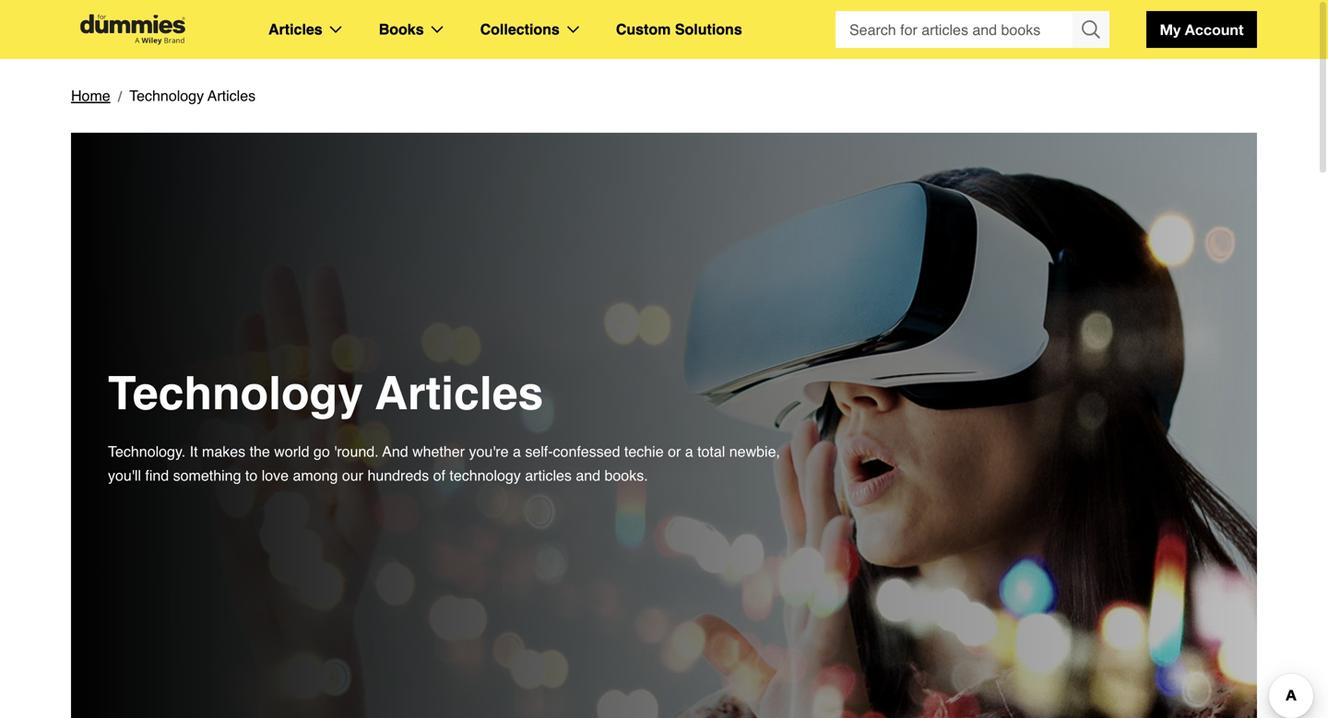 Task type: locate. For each thing, give the bounding box(es) containing it.
technology articles up go
[[108, 367, 544, 420]]

2 vertical spatial articles
[[375, 367, 544, 420]]

open collections list image
[[567, 26, 579, 33]]

technology articles
[[129, 87, 256, 104], [108, 367, 544, 420]]

newbie,
[[730, 443, 781, 460]]

open book categories image
[[431, 26, 443, 33]]

1 horizontal spatial articles
[[269, 21, 323, 38]]

group
[[836, 11, 1110, 48]]

1 vertical spatial technology articles
[[108, 367, 544, 420]]

0 vertical spatial technology
[[129, 87, 204, 104]]

1 vertical spatial articles
[[208, 87, 256, 104]]

collections
[[480, 21, 560, 38]]

custom
[[616, 21, 671, 38]]

of
[[433, 467, 446, 484]]

articles
[[269, 21, 323, 38], [208, 87, 256, 104], [375, 367, 544, 420]]

technology down logo
[[129, 87, 204, 104]]

technology up makes
[[108, 367, 363, 420]]

our
[[342, 467, 364, 484]]

books.
[[605, 467, 648, 484]]

custom solutions
[[616, 21, 743, 38]]

technology
[[450, 467, 521, 484]]

techie
[[625, 443, 664, 460]]

a left self-
[[513, 443, 521, 460]]

1 vertical spatial technology
[[108, 367, 363, 420]]

technology articles down logo
[[129, 87, 256, 104]]

0 horizontal spatial a
[[513, 443, 521, 460]]

2 horizontal spatial articles
[[375, 367, 544, 420]]

a right or
[[685, 443, 694, 460]]

technology
[[129, 87, 204, 104], [108, 367, 363, 420]]

love
[[262, 467, 289, 484]]

confessed
[[553, 443, 621, 460]]

Search for articles and books text field
[[836, 11, 1075, 48]]

go
[[314, 443, 330, 460]]

a
[[513, 443, 521, 460], [685, 443, 694, 460]]

articles
[[525, 467, 572, 484]]

something
[[173, 467, 241, 484]]

total
[[698, 443, 726, 460]]

close this dialog image
[[1301, 644, 1320, 662]]

open article categories image
[[330, 26, 342, 33]]

my account link
[[1147, 11, 1258, 48]]

home
[[71, 87, 110, 104]]

technology.
[[108, 443, 186, 460]]

whether
[[413, 443, 465, 460]]

1 horizontal spatial a
[[685, 443, 694, 460]]



Task type: vqa. For each thing, say whether or not it's contained in the screenshot.
"that"
no



Task type: describe. For each thing, give the bounding box(es) containing it.
0 vertical spatial technology articles
[[129, 87, 256, 104]]

solutions
[[675, 21, 743, 38]]

or
[[668, 443, 681, 460]]

0 vertical spatial articles
[[269, 21, 323, 38]]

you're
[[469, 443, 509, 460]]

and
[[576, 467, 601, 484]]

hundreds
[[368, 467, 429, 484]]

self-
[[525, 443, 553, 460]]

to
[[245, 467, 258, 484]]

and
[[383, 443, 408, 460]]

technology. it makes the world go 'round. and whether you're a self-confessed techie or a total newbie, you'll find something to love among our hundreds of technology articles and books.
[[108, 443, 781, 484]]

among
[[293, 467, 338, 484]]

the
[[250, 443, 270, 460]]

home link
[[71, 84, 110, 108]]

2 a from the left
[[685, 443, 694, 460]]

'round.
[[334, 443, 379, 460]]

1 a from the left
[[513, 443, 521, 460]]

world
[[274, 443, 310, 460]]

it
[[190, 443, 198, 460]]

my
[[1160, 21, 1181, 38]]

makes
[[202, 443, 246, 460]]

books
[[379, 21, 424, 38]]

0 horizontal spatial articles
[[208, 87, 256, 104]]

find
[[145, 467, 169, 484]]

my account
[[1160, 21, 1244, 38]]

account
[[1186, 21, 1244, 38]]

logo image
[[71, 14, 195, 45]]

you'll
[[108, 467, 141, 484]]

custom solutions link
[[616, 18, 743, 42]]



